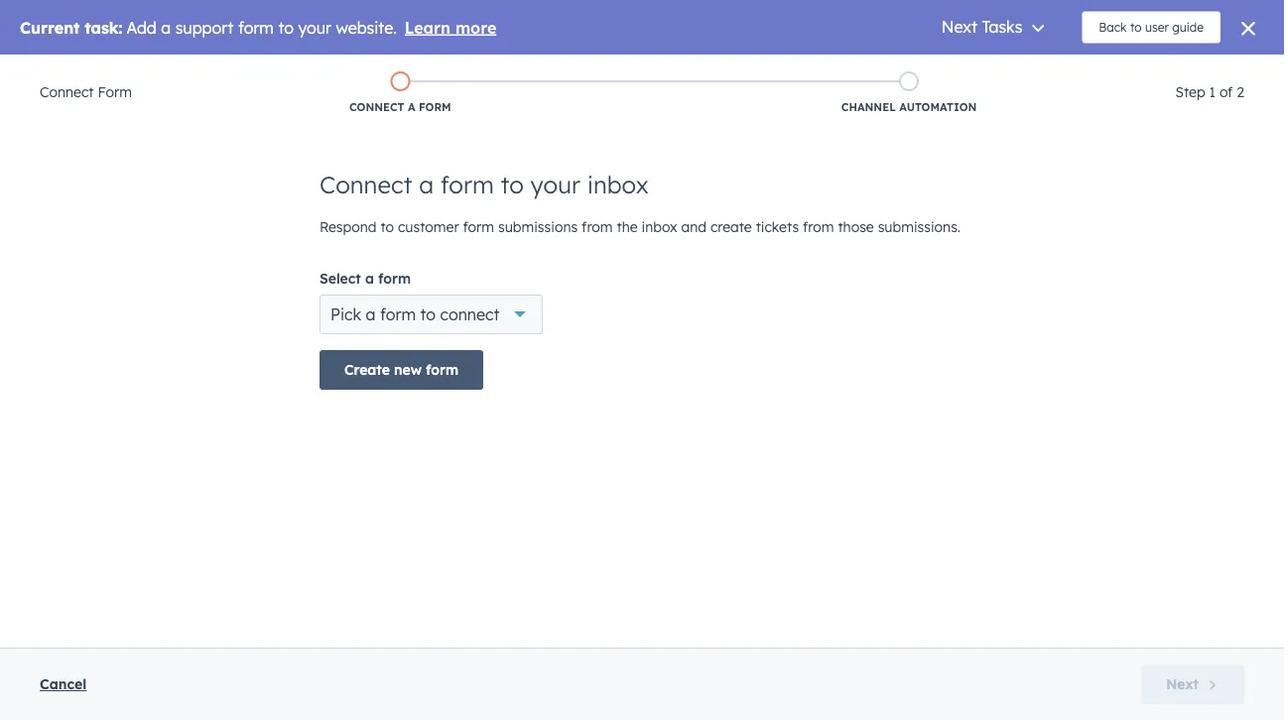 Task type: locate. For each thing, give the bounding box(es) containing it.
create new form
[[344, 361, 459, 379]]

connect for connect a form to your inbox
[[320, 170, 412, 199]]

to right respond
[[380, 218, 394, 236]]

calling icon image
[[954, 62, 972, 80]]

connect inside 'list item'
[[349, 100, 404, 114]]

self made menu
[[916, 55, 1260, 86]]

2
[[1237, 83, 1244, 101]]

form down connect a form to your inbox
[[463, 218, 494, 236]]

form right new
[[426, 361, 459, 379]]

1
[[1209, 83, 1216, 101]]

self made
[[1168, 62, 1229, 78]]

form inside 'list item'
[[419, 100, 451, 114]]

channel automation
[[841, 100, 977, 114]]

create
[[344, 361, 390, 379]]

of
[[1220, 83, 1233, 101]]

next
[[1166, 676, 1199, 693]]

to left your
[[501, 170, 524, 199]]

new
[[394, 361, 422, 379]]

respond to customer form submissions from the inbox and create tickets from those submissions.
[[320, 218, 961, 236]]

form for create new form
[[426, 361, 459, 379]]

inbox right the the
[[642, 218, 677, 236]]

connect a form list item
[[146, 67, 655, 119]]

1 horizontal spatial from
[[803, 218, 834, 236]]

list
[[146, 67, 1163, 119]]

customer
[[398, 218, 459, 236]]

a inside popup button
[[366, 305, 376, 325]]

inbox up the the
[[587, 170, 649, 199]]

a
[[408, 100, 415, 114], [419, 170, 434, 199], [365, 270, 374, 287], [366, 305, 376, 325]]

from left the the
[[582, 218, 613, 236]]

a for connect a form
[[408, 100, 415, 114]]

form for connect a form to your inbox
[[440, 170, 494, 199]]

self made button
[[1134, 55, 1258, 86]]

hubspot image
[[36, 59, 60, 82]]

a inside 'list item'
[[408, 100, 415, 114]]

search button
[[1233, 96, 1266, 130]]

form down select a form
[[380, 305, 416, 325]]

connect
[[40, 83, 94, 101], [349, 100, 404, 114], [320, 170, 412, 199]]

to
[[501, 170, 524, 199], [380, 218, 394, 236], [420, 305, 436, 325]]

form up customer
[[440, 170, 494, 199]]

2 horizontal spatial to
[[501, 170, 524, 199]]

to left connect
[[420, 305, 436, 325]]

form up connect a form to your inbox
[[419, 100, 451, 114]]

form up pick a form to connect
[[378, 270, 411, 287]]

and
[[681, 218, 707, 236]]

form
[[419, 100, 451, 114], [440, 170, 494, 199], [463, 218, 494, 236], [378, 270, 411, 287], [380, 305, 416, 325], [426, 361, 459, 379]]

1 horizontal spatial to
[[420, 305, 436, 325]]

0 horizontal spatial from
[[582, 218, 613, 236]]

inbox
[[587, 170, 649, 199], [642, 218, 677, 236]]

cancel button
[[40, 673, 87, 697]]

0 vertical spatial inbox
[[587, 170, 649, 199]]

connect a form to your inbox
[[320, 170, 649, 199]]

the
[[617, 218, 638, 236]]

search image
[[1242, 106, 1256, 120]]

submissions
[[498, 218, 578, 236]]

settings image
[[1071, 63, 1089, 81]]

Search HubSpot search field
[[1005, 96, 1248, 130]]

your
[[530, 170, 581, 199]]

calling icon button
[[946, 57, 980, 84]]

1 from from the left
[[582, 218, 613, 236]]

0 vertical spatial to
[[501, 170, 524, 199]]

form inside button
[[426, 361, 459, 379]]

those
[[838, 218, 874, 236]]

to for connect
[[420, 305, 436, 325]]

1 vertical spatial to
[[380, 218, 394, 236]]

ruby anderson image
[[1146, 62, 1164, 79]]

2 vertical spatial to
[[420, 305, 436, 325]]

form inside popup button
[[380, 305, 416, 325]]

from left those
[[803, 218, 834, 236]]

to inside popup button
[[420, 305, 436, 325]]

from
[[582, 218, 613, 236], [803, 218, 834, 236]]

marketplaces image
[[996, 64, 1014, 81]]

channel
[[841, 100, 896, 114]]



Task type: describe. For each thing, give the bounding box(es) containing it.
connect
[[440, 305, 500, 325]]

a for connect a form to your inbox
[[419, 170, 434, 199]]

0 horizontal spatial to
[[380, 218, 394, 236]]

self
[[1168, 62, 1191, 78]]

step
[[1175, 83, 1205, 101]]

connect form
[[40, 83, 132, 101]]

connect for connect form
[[40, 83, 94, 101]]

notifications button
[[1096, 55, 1130, 86]]

settings link
[[1068, 60, 1092, 81]]

2 from from the left
[[803, 218, 834, 236]]

help button
[[1030, 55, 1064, 86]]

respond
[[320, 218, 377, 236]]

form for pick a form to connect
[[380, 305, 416, 325]]

hubspot link
[[24, 59, 74, 82]]

a for pick a form to connect
[[366, 305, 376, 325]]

upgrade image
[[921, 63, 939, 81]]

form for select a form
[[378, 270, 411, 287]]

connect for connect a form
[[349, 100, 404, 114]]

channel automation list item
[[655, 67, 1163, 119]]

list containing connect a form
[[146, 67, 1163, 119]]

to for your
[[501, 170, 524, 199]]

automation
[[899, 100, 977, 114]]

notifications image
[[1104, 64, 1122, 81]]

form
[[98, 83, 132, 101]]

marketplaces button
[[984, 55, 1026, 86]]

submissions.
[[878, 218, 961, 236]]

select a form
[[320, 270, 411, 287]]

create
[[710, 218, 752, 236]]

pick a form to connect button
[[320, 295, 543, 334]]

select
[[320, 270, 361, 287]]

cancel
[[40, 676, 87, 693]]

made
[[1194, 62, 1229, 78]]

tickets
[[756, 218, 799, 236]]

connect a form
[[349, 100, 451, 114]]

step 1 of 2
[[1175, 83, 1244, 101]]

pick
[[330, 305, 361, 325]]

create new form button
[[320, 350, 483, 390]]

help image
[[1038, 64, 1056, 81]]

1 vertical spatial inbox
[[642, 218, 677, 236]]

form for connect a form
[[419, 100, 451, 114]]

a for select a form
[[365, 270, 374, 287]]

upgrade link
[[918, 60, 942, 81]]

pick a form to connect
[[330, 305, 500, 325]]

next button
[[1141, 665, 1244, 705]]



Task type: vqa. For each thing, say whether or not it's contained in the screenshot.
to to the left
yes



